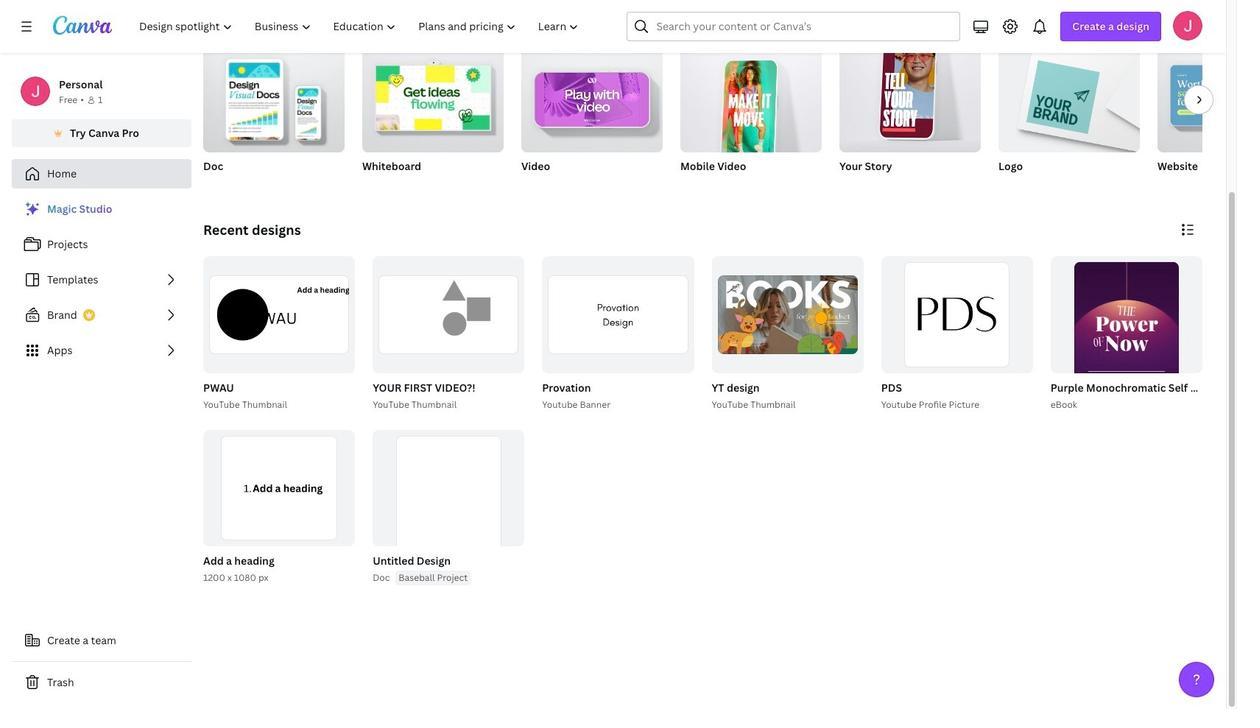 Task type: vqa. For each thing, say whether or not it's contained in the screenshot.
Colorful Organic Child Psychology Presentation IMAGE
no



Task type: locate. For each thing, give the bounding box(es) containing it.
group
[[839, 38, 981, 192], [839, 38, 981, 152], [203, 40, 345, 192], [203, 40, 345, 152], [362, 40, 504, 192], [362, 40, 504, 152], [521, 40, 663, 192], [521, 40, 663, 152], [680, 40, 822, 192], [680, 40, 822, 161], [998, 40, 1140, 192], [998, 40, 1140, 152], [1158, 46, 1237, 192], [1158, 46, 1237, 152], [200, 256, 355, 412], [203, 256, 355, 373], [370, 256, 525, 412], [373, 256, 525, 373], [539, 256, 694, 412], [542, 256, 694, 373], [709, 256, 863, 412], [712, 256, 863, 373], [878, 256, 1033, 412], [881, 256, 1033, 373], [1048, 256, 1237, 430], [1051, 256, 1202, 430], [200, 430, 355, 586], [203, 430, 355, 547], [370, 430, 525, 586], [373, 430, 525, 584]]

list
[[12, 194, 191, 365]]

james peterson image
[[1173, 11, 1202, 40]]

None search field
[[627, 12, 960, 41]]



Task type: describe. For each thing, give the bounding box(es) containing it.
top level navigation element
[[130, 12, 592, 41]]

Search search field
[[656, 13, 931, 40]]



